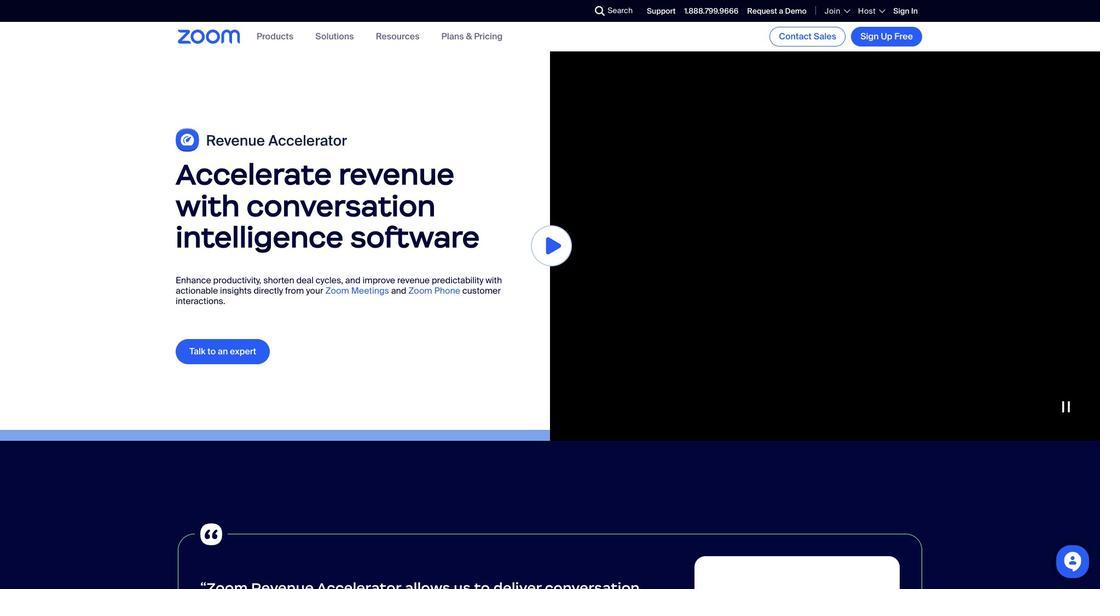 Task type: locate. For each thing, give the bounding box(es) containing it.
1.888.799.9666
[[685, 6, 739, 16]]

1.888.799.9666 link
[[685, 6, 739, 16]]

zoom left phone
[[409, 285, 432, 297]]

0 vertical spatial revenue
[[339, 157, 455, 192]]

talk to an expert link
[[176, 339, 270, 364]]

with inside "enhance productivity, shorten deal cycles, and improve revenue predictability with actionable insights directly from your"
[[486, 275, 502, 286]]

1 horizontal spatial and
[[391, 285, 407, 297]]

products button
[[257, 31, 294, 42]]

zoom
[[326, 285, 349, 297], [409, 285, 432, 297]]

deal
[[296, 275, 314, 286]]

revenue
[[339, 157, 455, 192], [397, 275, 430, 286]]

with inside accelerate revenue with conversation intelligence software
[[176, 188, 240, 224]]

shorten
[[263, 275, 294, 286]]

cycles,
[[316, 275, 343, 286]]

and right meetings
[[391, 285, 407, 297]]

phone
[[435, 285, 460, 297]]

predictability
[[432, 275, 484, 286]]

resources button
[[376, 31, 420, 42]]

sign
[[894, 6, 910, 16], [861, 31, 879, 42]]

1 vertical spatial with
[[486, 275, 502, 286]]

an
[[218, 346, 228, 357]]

customer interactions.
[[176, 285, 501, 307]]

insights
[[220, 285, 252, 297]]

0 horizontal spatial sign
[[861, 31, 879, 42]]

search image
[[595, 6, 605, 16], [595, 6, 605, 16]]

None search field
[[555, 2, 598, 20]]

your
[[306, 285, 323, 297]]

testimonialcarouselitemblockproxy-0 element
[[178, 518, 923, 590]]

expert
[[230, 346, 256, 357]]

join
[[825, 6, 841, 16]]

with
[[176, 188, 240, 224], [486, 275, 502, 286]]

a
[[779, 6, 784, 16]]

2 zoom from the left
[[409, 285, 432, 297]]

zoom phone link
[[409, 285, 460, 297]]

1 zoom from the left
[[326, 285, 349, 297]]

1 horizontal spatial sign
[[894, 6, 910, 16]]

demo
[[785, 6, 807, 16]]

revenue inside "enhance productivity, shorten deal cycles, and improve revenue predictability with actionable insights directly from your"
[[397, 275, 430, 286]]

sign in link
[[894, 6, 918, 16]]

0 horizontal spatial with
[[176, 188, 240, 224]]

plans & pricing link
[[442, 31, 503, 42]]

request a demo link
[[748, 6, 807, 16]]

to
[[208, 346, 216, 357]]

solutions
[[315, 31, 354, 42]]

1 horizontal spatial with
[[486, 275, 502, 286]]

1 horizontal spatial zoom
[[409, 285, 432, 297]]

0 vertical spatial sign
[[894, 6, 910, 16]]

&
[[466, 31, 472, 42]]

enhance
[[176, 275, 211, 286]]

1 vertical spatial sign
[[861, 31, 879, 42]]

zoom right 'your'
[[326, 285, 349, 297]]

sign left 'up'
[[861, 31, 879, 42]]

productivity,
[[213, 275, 261, 286]]

0 vertical spatial with
[[176, 188, 240, 224]]

revenue inside accelerate revenue with conversation intelligence software
[[339, 157, 455, 192]]

0 horizontal spatial zoom
[[326, 285, 349, 297]]

1 vertical spatial revenue
[[397, 275, 430, 286]]

sign up free link
[[852, 27, 923, 47]]

0 horizontal spatial and
[[345, 275, 361, 286]]

zoom logo image
[[178, 30, 240, 44]]

and
[[345, 275, 361, 286], [391, 285, 407, 297]]

and right cycles,
[[345, 275, 361, 286]]

request a demo
[[748, 6, 807, 16]]

support link
[[647, 6, 676, 16]]

software
[[351, 220, 480, 255]]

testimonial icon image
[[195, 518, 228, 551]]

sign left in
[[894, 6, 910, 16]]



Task type: vqa. For each thing, say whether or not it's contained in the screenshot.
sales
yes



Task type: describe. For each thing, give the bounding box(es) containing it.
intelligence
[[176, 220, 344, 255]]

accelerate
[[176, 157, 332, 192]]

sign for sign in
[[894, 6, 910, 16]]

solutions button
[[315, 31, 354, 42]]

free
[[895, 31, 913, 42]]

actionable
[[176, 285, 218, 297]]

contact sales
[[779, 31, 837, 42]]

contact
[[779, 31, 812, 42]]

host button
[[858, 6, 885, 16]]

iq icon image
[[176, 128, 348, 152]]

up
[[881, 31, 893, 42]]

video player application
[[550, 51, 1101, 441]]

support
[[647, 6, 676, 16]]

and inside "enhance productivity, shorten deal cycles, and improve revenue predictability with actionable insights directly from your"
[[345, 275, 361, 286]]

plans
[[442, 31, 464, 42]]

sign in
[[894, 6, 918, 16]]

enhance productivity, shorten deal cycles, and improve revenue predictability with actionable insights directly from your
[[176, 275, 502, 297]]

sign for sign up free
[[861, 31, 879, 42]]

request
[[748, 6, 778, 16]]

join button
[[825, 6, 850, 16]]

interactions.
[[176, 296, 225, 307]]

pricing
[[474, 31, 503, 42]]

conversation
[[247, 188, 436, 224]]

resources
[[376, 31, 420, 42]]

in
[[912, 6, 918, 16]]

zoom meetings and zoom phone
[[326, 285, 460, 297]]

accelerate revenue with conversation intelligence software main content
[[0, 51, 1101, 590]]

sign up free
[[861, 31, 913, 42]]

meetings
[[351, 285, 389, 297]]

plans & pricing
[[442, 31, 503, 42]]

sales
[[814, 31, 837, 42]]

search
[[608, 5, 633, 15]]

zoom meetings link
[[326, 285, 389, 297]]

host
[[858, 6, 876, 16]]

talk to an expert
[[189, 346, 256, 357]]

improve
[[363, 275, 395, 286]]

directly
[[254, 285, 283, 297]]

products
[[257, 31, 294, 42]]

contact sales link
[[770, 27, 846, 47]]

customer
[[463, 285, 501, 297]]

talk
[[189, 346, 206, 357]]

accelerate revenue with conversation intelligence software
[[176, 157, 480, 255]]

from
[[285, 285, 304, 297]]



